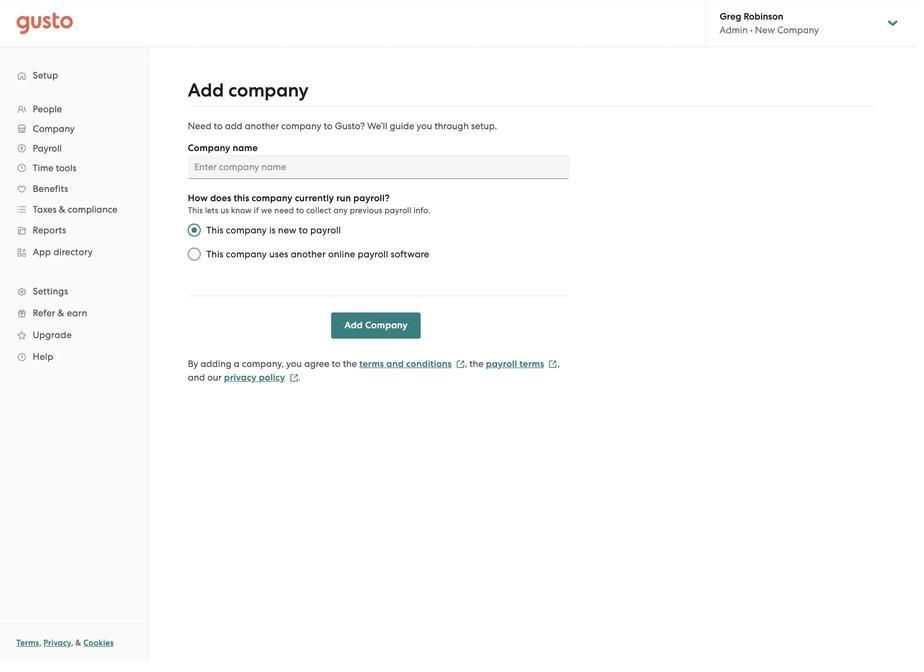 Task type: describe. For each thing, give the bounding box(es) containing it.
, left privacy link
[[39, 639, 41, 648]]

collect
[[306, 206, 331, 216]]

& for earn
[[58, 308, 64, 319]]

gusto?
[[335, 121, 365, 132]]

this company is new to payroll
[[206, 225, 341, 236]]

& for compliance
[[59, 204, 65, 215]]

how
[[188, 193, 208, 204]]

uses
[[269, 249, 288, 260]]

, and our
[[188, 359, 560, 383]]

benefits
[[33, 183, 68, 194]]

tools
[[56, 163, 77, 174]]

payroll
[[33, 143, 62, 154]]

settings
[[33, 286, 68, 297]]

privacy policy
[[224, 372, 285, 384]]

add company
[[345, 320, 408, 331]]

taxes & compliance button
[[11, 200, 136, 219]]

terms and conditions link
[[359, 359, 465, 370]]

add company
[[188, 79, 309, 102]]

any
[[334, 206, 348, 216]]

this company uses another online payroll software
[[206, 249, 429, 260]]

software
[[391, 249, 429, 260]]

opens in a new tab image for terms and conditions
[[456, 360, 465, 369]]

need to add another company to gusto? we'll guide you through setup.
[[188, 121, 497, 132]]

people
[[33, 104, 62, 115]]

by
[[188, 359, 198, 369]]

to inside 'how does this company currently run payroll? this lets us know if we need to collect any previous payroll info.'
[[296, 206, 304, 216]]

add
[[225, 121, 242, 132]]

2 vertical spatial &
[[75, 639, 81, 648]]

payroll down collect
[[310, 225, 341, 236]]

another for online
[[291, 249, 326, 260]]

need
[[188, 121, 212, 132]]

robinson
[[744, 11, 784, 22]]

run
[[336, 193, 351, 204]]

lets
[[205, 206, 218, 216]]

terms , privacy , & cookies
[[16, 639, 114, 648]]

app directory link
[[11, 242, 136, 262]]

add for add company
[[345, 320, 363, 331]]

company for this company is new to payroll
[[226, 225, 267, 236]]

refer & earn
[[33, 308, 87, 319]]

opens in a new tab image
[[290, 374, 298, 382]]

we
[[261, 206, 272, 216]]

privacy policy link
[[224, 372, 298, 384]]

company inside dropdown button
[[33, 123, 75, 134]]

company inside greg robinson admin • new company
[[777, 25, 819, 35]]

compliance
[[68, 204, 118, 215]]

Company name field
[[188, 155, 570, 179]]

how does this company currently run payroll? this lets us know if we need to collect any previous payroll info.
[[188, 193, 430, 216]]

home image
[[16, 12, 73, 34]]

payroll right online
[[358, 249, 388, 260]]

company down need
[[188, 142, 230, 154]]

refer
[[33, 308, 55, 319]]

know
[[231, 206, 252, 216]]

guide
[[390, 121, 414, 132]]

agree
[[304, 359, 330, 369]]

upgrade link
[[11, 325, 136, 345]]

this
[[234, 193, 249, 204]]

to left the gusto?
[[324, 121, 333, 132]]

, left cookies 'button'
[[71, 639, 73, 648]]

settings link
[[11, 282, 136, 301]]

new
[[755, 25, 775, 35]]

help
[[33, 351, 53, 362]]

to left add
[[214, 121, 223, 132]]

this for this company is new to payroll
[[206, 225, 224, 236]]

, inside , and our
[[557, 359, 560, 369]]

1 vertical spatial you
[[286, 359, 302, 369]]

terms
[[16, 639, 39, 648]]

this for this company uses another online payroll software
[[206, 249, 224, 260]]

greg
[[720, 11, 742, 22]]

cookies
[[83, 639, 114, 648]]

cookies button
[[83, 637, 114, 650]]

refer & earn link
[[11, 303, 136, 323]]

if
[[254, 206, 259, 216]]

conditions
[[406, 359, 452, 370]]

company inside 'how does this company currently run payroll? this lets us know if we need to collect any previous payroll info.'
[[252, 193, 293, 204]]

by adding a company, you agree to the
[[188, 359, 357, 369]]

company for add company
[[228, 79, 309, 102]]

This company uses another online payroll software radio
[[182, 242, 206, 266]]

privacy link
[[43, 639, 71, 648]]

and for conditions
[[386, 359, 404, 370]]

, right the conditions
[[465, 359, 467, 369]]



Task type: vqa. For each thing, say whether or not it's contained in the screenshot.
the rightmost the
yes



Task type: locate. For each thing, give the bounding box(es) containing it.
& left cookies 'button'
[[75, 639, 81, 648]]

privacy
[[224, 372, 257, 384]]

time tools button
[[11, 158, 136, 178]]

benefits link
[[11, 179, 136, 199]]

to right new
[[299, 225, 308, 236]]

payroll inside 'how does this company currently run payroll? this lets us know if we need to collect any previous payroll info.'
[[385, 206, 412, 216]]

payroll terms
[[486, 359, 544, 370]]

0 horizontal spatial another
[[245, 121, 279, 132]]

payroll left info.
[[385, 206, 412, 216]]

company button
[[11, 119, 136, 139]]

you right guide
[[417, 121, 432, 132]]

1 horizontal spatial you
[[417, 121, 432, 132]]

our
[[207, 372, 222, 383]]

company name
[[188, 142, 258, 154]]

payroll right , the
[[486, 359, 517, 370]]

2 vertical spatial this
[[206, 249, 224, 260]]

0 vertical spatial this
[[188, 206, 203, 216]]

and for our
[[188, 372, 205, 383]]

greg robinson admin • new company
[[720, 11, 819, 35]]

app
[[33, 247, 51, 258]]

payroll terms link
[[486, 359, 557, 370]]

, right payroll terms
[[557, 359, 560, 369]]

This company is new to payroll radio
[[182, 218, 206, 242]]

and inside , and our
[[188, 372, 205, 383]]

.
[[298, 372, 301, 383]]

this down this company is new to payroll option
[[206, 249, 224, 260]]

adding
[[201, 359, 232, 369]]

another
[[245, 121, 279, 132], [291, 249, 326, 260]]

company up the terms and conditions
[[365, 320, 408, 331]]

time
[[33, 163, 54, 174]]

1 vertical spatial this
[[206, 225, 224, 236]]

a
[[234, 359, 240, 369]]

this inside 'how does this company currently run payroll? this lets us know if we need to collect any previous payroll info.'
[[188, 206, 203, 216]]

need
[[274, 206, 294, 216]]

setup.
[[471, 121, 497, 132]]

info.
[[414, 206, 430, 216]]

0 vertical spatial &
[[59, 204, 65, 215]]

add up need
[[188, 79, 224, 102]]

0 horizontal spatial and
[[188, 372, 205, 383]]

0 horizontal spatial you
[[286, 359, 302, 369]]

list containing people
[[0, 99, 147, 368]]

us
[[221, 206, 229, 216]]

opens in a new tab image right payroll terms
[[549, 360, 557, 369]]

add company button
[[331, 313, 421, 339]]

taxes
[[33, 204, 57, 215]]

company left "uses"
[[226, 249, 267, 260]]

setup link
[[11, 65, 136, 85]]

1 horizontal spatial the
[[470, 359, 484, 369]]

through
[[435, 121, 469, 132]]

gusto navigation element
[[0, 47, 147, 385]]

another for company
[[245, 121, 279, 132]]

setup
[[33, 70, 58, 81]]

company up we
[[252, 193, 293, 204]]

0 vertical spatial and
[[386, 359, 404, 370]]

2 opens in a new tab image from the left
[[549, 360, 557, 369]]

1 horizontal spatial another
[[291, 249, 326, 260]]

company,
[[242, 359, 284, 369]]

company right new
[[777, 25, 819, 35]]

to
[[214, 121, 223, 132], [324, 121, 333, 132], [296, 206, 304, 216], [299, 225, 308, 236], [332, 359, 341, 369]]

upgrade
[[33, 330, 72, 341]]

1 horizontal spatial terms
[[520, 359, 544, 370]]

opens in a new tab image inside payroll terms link
[[549, 360, 557, 369]]

and down by
[[188, 372, 205, 383]]

does
[[210, 193, 231, 204]]

& left the earn
[[58, 308, 64, 319]]

people button
[[11, 99, 136, 119]]

list
[[0, 99, 147, 368]]

company down people
[[33, 123, 75, 134]]

0 horizontal spatial terms
[[359, 359, 384, 370]]

add up , and our
[[345, 320, 363, 331]]

currently
[[295, 193, 334, 204]]

2 the from the left
[[470, 359, 484, 369]]

time tools
[[33, 163, 77, 174]]

, the
[[465, 359, 484, 369]]

opens in a new tab image inside terms and conditions 'link'
[[456, 360, 465, 369]]

payroll button
[[11, 139, 136, 158]]

reports link
[[11, 220, 136, 240]]

payroll
[[385, 206, 412, 216], [310, 225, 341, 236], [358, 249, 388, 260], [486, 359, 517, 370]]

&
[[59, 204, 65, 215], [58, 308, 64, 319], [75, 639, 81, 648]]

you up opens in a new tab icon
[[286, 359, 302, 369]]

1 horizontal spatial opens in a new tab image
[[549, 360, 557, 369]]

& right taxes
[[59, 204, 65, 215]]

opens in a new tab image for payroll terms
[[549, 360, 557, 369]]

the left payroll terms
[[470, 359, 484, 369]]

1 vertical spatial &
[[58, 308, 64, 319]]

company down know
[[226, 225, 267, 236]]

terms and conditions
[[359, 359, 452, 370]]

0 vertical spatial add
[[188, 79, 224, 102]]

1 opens in a new tab image from the left
[[456, 360, 465, 369]]

1 the from the left
[[343, 359, 357, 369]]

previous
[[350, 206, 383, 216]]

privacy
[[43, 639, 71, 648]]

online
[[328, 249, 355, 260]]

opens in a new tab image
[[456, 360, 465, 369], [549, 360, 557, 369]]

to right 'agree'
[[332, 359, 341, 369]]

the right 'agree'
[[343, 359, 357, 369]]

company up add
[[228, 79, 309, 102]]

opens in a new tab image right the conditions
[[456, 360, 465, 369]]

earn
[[67, 308, 87, 319]]

0 horizontal spatial opens in a new tab image
[[456, 360, 465, 369]]

you
[[417, 121, 432, 132], [286, 359, 302, 369]]

company inside button
[[365, 320, 408, 331]]

add inside button
[[345, 320, 363, 331]]

1 horizontal spatial and
[[386, 359, 404, 370]]

payroll?
[[354, 193, 390, 204]]

another up 'name'
[[245, 121, 279, 132]]

another right "uses"
[[291, 249, 326, 260]]

name
[[233, 142, 258, 154]]

•
[[750, 25, 753, 35]]

and left the conditions
[[386, 359, 404, 370]]

help link
[[11, 347, 136, 367]]

0 vertical spatial another
[[245, 121, 279, 132]]

& inside dropdown button
[[59, 204, 65, 215]]

to right need
[[296, 206, 304, 216]]

0 horizontal spatial add
[[188, 79, 224, 102]]

this down the how
[[188, 206, 203, 216]]

we'll
[[367, 121, 387, 132]]

directory
[[53, 247, 93, 258]]

admin
[[720, 25, 748, 35]]

taxes & compliance
[[33, 204, 118, 215]]

new
[[278, 225, 297, 236]]

policy
[[259, 372, 285, 384]]

company for this company uses another online payroll software
[[226, 249, 267, 260]]

is
[[269, 225, 276, 236]]

1 terms from the left
[[359, 359, 384, 370]]

reports
[[33, 225, 66, 236]]

1 vertical spatial add
[[345, 320, 363, 331]]

2 terms from the left
[[520, 359, 544, 370]]

company left the gusto?
[[281, 121, 322, 132]]

add
[[188, 79, 224, 102], [345, 320, 363, 331]]

company
[[228, 79, 309, 102], [281, 121, 322, 132], [252, 193, 293, 204], [226, 225, 267, 236], [226, 249, 267, 260]]

1 vertical spatial another
[[291, 249, 326, 260]]

0 vertical spatial you
[[417, 121, 432, 132]]

and
[[386, 359, 404, 370], [188, 372, 205, 383]]

app directory
[[33, 247, 93, 258]]

this down lets at the left
[[206, 225, 224, 236]]

0 horizontal spatial the
[[343, 359, 357, 369]]

the
[[343, 359, 357, 369], [470, 359, 484, 369]]

1 horizontal spatial add
[[345, 320, 363, 331]]

terms link
[[16, 639, 39, 648]]

add for add company
[[188, 79, 224, 102]]

1 vertical spatial and
[[188, 372, 205, 383]]



